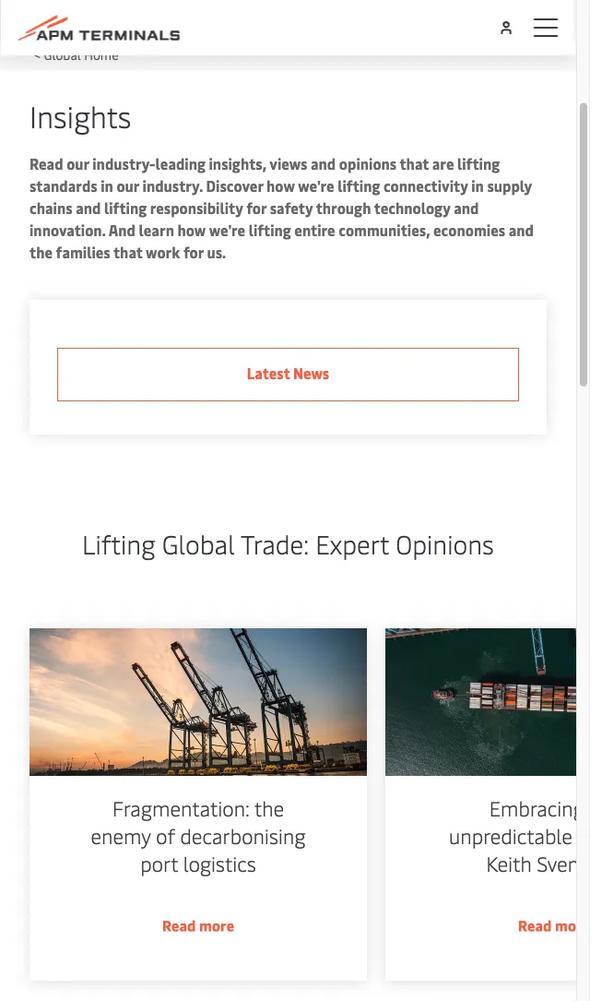 Task type: vqa. For each thing, say whether or not it's contained in the screenshot.
the 'views'
yes



Task type: describe. For each thing, give the bounding box(es) containing it.
home
[[84, 45, 119, 63]]

industry.
[[143, 175, 203, 195]]

lifting down opinions at top right
[[338, 175, 381, 195]]

read more for fragmentation: the enemy of decarbonising port logistics
[[162, 916, 235, 936]]

0 vertical spatial how
[[267, 175, 295, 195]]

of
[[156, 823, 175, 850]]

standards
[[30, 175, 98, 195]]

fragmentation: the enemy of decarbonising port logistics
[[91, 795, 306, 878]]

are
[[433, 153, 455, 173]]

read inside read our industry-leading insights, views and opinions that are lifting standards in our industry. discover how we're lifting connectivity in supply chains and lifting responsibility for safety through technology and innovation. and learn how we're lifting entire communities, economies and the families that work for us.
[[30, 153, 63, 173]]

1 vertical spatial how
[[178, 220, 206, 240]]

0 vertical spatial that
[[400, 153, 430, 173]]

news
[[294, 363, 330, 383]]

lifting global trade: expert opinions
[[82, 526, 495, 561]]

and right views
[[311, 153, 336, 173]]

keith blog image
[[386, 629, 591, 776]]

1 horizontal spatial our
[[117, 175, 139, 195]]

1 horizontal spatial we're
[[298, 175, 335, 195]]

logistics
[[183, 850, 256, 878]]

< global home
[[34, 45, 119, 63]]

enemy
[[91, 823, 151, 850]]

fragmentation:
[[113, 795, 250, 822]]

opinions
[[396, 526, 495, 561]]

and down supply
[[509, 220, 534, 240]]

read for embracing t
[[519, 916, 553, 936]]

more for fragmentation: the enemy of decarbonising port logistics
[[199, 916, 235, 936]]

brazil terminal portuario santos 1200 image
[[30, 629, 367, 776]]

read for fragmentation: the enemy of decarbonising port logistics
[[162, 916, 196, 936]]

latest news
[[247, 363, 330, 383]]

latest
[[247, 363, 290, 383]]

more for embracing t
[[556, 916, 591, 936]]

insights image
[[0, 0, 577, 41]]

innovation.
[[30, 220, 106, 240]]

t
[[590, 795, 591, 822]]

the inside fragmentation: the enemy of decarbonising port logistics
[[255, 795, 284, 822]]

responsibility
[[150, 198, 243, 217]]

read our industry-leading insights, views and opinions that are lifting standards in our industry. discover how we're lifting connectivity in supply chains and lifting responsibility for safety through technology and innovation. and learn how we're lifting entire communities, economies and the families that work for us.
[[30, 153, 534, 262]]

industry-
[[93, 153, 156, 173]]

lifting down safety
[[249, 220, 292, 240]]

discover
[[206, 175, 264, 195]]

supply
[[488, 175, 533, 195]]



Task type: locate. For each thing, give the bounding box(es) containing it.
how down views
[[267, 175, 295, 195]]

insights,
[[209, 153, 267, 173]]

0 vertical spatial the
[[30, 242, 53, 262]]

latest news link
[[57, 348, 520, 402]]

0 horizontal spatial that
[[114, 242, 143, 262]]

we're up safety
[[298, 175, 335, 195]]

1 horizontal spatial read more
[[519, 916, 591, 936]]

0 vertical spatial global
[[44, 45, 81, 63]]

the
[[30, 242, 53, 262], [255, 795, 284, 822]]

1 horizontal spatial in
[[472, 175, 485, 195]]

our up standards
[[67, 153, 89, 173]]

the up decarbonising
[[255, 795, 284, 822]]

1 horizontal spatial that
[[400, 153, 430, 173]]

0 horizontal spatial the
[[30, 242, 53, 262]]

technology
[[375, 198, 451, 217]]

2 more from the left
[[556, 916, 591, 936]]

1 horizontal spatial the
[[255, 795, 284, 822]]

work
[[146, 242, 180, 262]]

0 horizontal spatial in
[[101, 175, 113, 195]]

1 vertical spatial that
[[114, 242, 143, 262]]

lifting
[[458, 153, 501, 173], [338, 175, 381, 195], [104, 198, 147, 217], [249, 220, 292, 240]]

read down embracing t
[[519, 916, 553, 936]]

chains
[[30, 198, 73, 217]]

lifting up and
[[104, 198, 147, 217]]

that up connectivity
[[400, 153, 430, 173]]

for
[[247, 198, 267, 217], [184, 242, 204, 262]]

read up standards
[[30, 153, 63, 173]]

and up innovation.
[[76, 198, 101, 217]]

lifting
[[82, 526, 156, 561]]

and up economies
[[454, 198, 480, 217]]

leading
[[156, 153, 206, 173]]

2 in from the left
[[472, 175, 485, 195]]

global for home
[[44, 45, 81, 63]]

in down industry-
[[101, 175, 113, 195]]

1 horizontal spatial global
[[162, 526, 235, 561]]

us.
[[207, 242, 227, 262]]

in left supply
[[472, 175, 485, 195]]

how
[[267, 175, 295, 195], [178, 220, 206, 240]]

how down the responsibility
[[178, 220, 206, 240]]

embracing
[[490, 795, 585, 822]]

0 vertical spatial for
[[247, 198, 267, 217]]

global right <
[[44, 45, 81, 63]]

2 horizontal spatial read
[[519, 916, 553, 936]]

that down and
[[114, 242, 143, 262]]

1 horizontal spatial read
[[162, 916, 196, 936]]

global left trade:
[[162, 526, 235, 561]]

connectivity
[[384, 175, 469, 195]]

expert
[[316, 526, 390, 561]]

0 vertical spatial our
[[67, 153, 89, 173]]

lifting right 'are'
[[458, 153, 501, 173]]

learn
[[139, 220, 174, 240]]

1 vertical spatial for
[[184, 242, 204, 262]]

0 horizontal spatial our
[[67, 153, 89, 173]]

our
[[67, 153, 89, 173], [117, 175, 139, 195]]

1 horizontal spatial how
[[267, 175, 295, 195]]

we're up us.
[[209, 220, 246, 240]]

read down port
[[162, 916, 196, 936]]

views
[[270, 153, 308, 173]]

0 horizontal spatial read more
[[162, 916, 235, 936]]

0 horizontal spatial how
[[178, 220, 206, 240]]

through
[[316, 198, 372, 217]]

1 vertical spatial our
[[117, 175, 139, 195]]

for down discover
[[247, 198, 267, 217]]

1 vertical spatial we're
[[209, 220, 246, 240]]

read more
[[162, 916, 235, 936], [519, 916, 591, 936]]

families
[[56, 242, 111, 262]]

and
[[311, 153, 336, 173], [76, 198, 101, 217], [454, 198, 480, 217], [509, 220, 534, 240]]

1 vertical spatial global
[[162, 526, 235, 561]]

global
[[44, 45, 81, 63], [162, 526, 235, 561]]

entire
[[295, 220, 336, 240]]

0 horizontal spatial read
[[30, 153, 63, 173]]

the inside read our industry-leading insights, views and opinions that are lifting standards in our industry. discover how we're lifting connectivity in supply chains and lifting responsibility for safety through technology and innovation. and learn how we're lifting entire communities, economies and the families that work for us.
[[30, 242, 53, 262]]

1 more from the left
[[199, 916, 235, 936]]

0 horizontal spatial more
[[199, 916, 235, 936]]

for left us.
[[184, 242, 204, 262]]

<
[[34, 45, 41, 63]]

more
[[199, 916, 235, 936], [556, 916, 591, 936]]

safety
[[270, 198, 313, 217]]

communities,
[[339, 220, 431, 240]]

global home link
[[44, 45, 119, 63]]

0 vertical spatial we're
[[298, 175, 335, 195]]

decarbonising
[[180, 823, 306, 850]]

global for trade:
[[162, 526, 235, 561]]

1 horizontal spatial more
[[556, 916, 591, 936]]

1 vertical spatial the
[[255, 795, 284, 822]]

read more for embracing t
[[519, 916, 591, 936]]

opinions
[[340, 153, 397, 173]]

0 horizontal spatial we're
[[209, 220, 246, 240]]

insights
[[30, 96, 132, 135]]

we're
[[298, 175, 335, 195], [209, 220, 246, 240]]

in
[[101, 175, 113, 195], [472, 175, 485, 195]]

economies
[[434, 220, 506, 240]]

that
[[400, 153, 430, 173], [114, 242, 143, 262]]

1 in from the left
[[101, 175, 113, 195]]

0 horizontal spatial for
[[184, 242, 204, 262]]

and
[[109, 220, 136, 240]]

our down industry-
[[117, 175, 139, 195]]

the down innovation.
[[30, 242, 53, 262]]

0 horizontal spatial global
[[44, 45, 81, 63]]

2 read more from the left
[[519, 916, 591, 936]]

1 horizontal spatial for
[[247, 198, 267, 217]]

port
[[141, 850, 178, 878]]

read
[[30, 153, 63, 173], [162, 916, 196, 936], [519, 916, 553, 936]]

1 read more from the left
[[162, 916, 235, 936]]

embracing t
[[449, 795, 591, 878]]

trade:
[[241, 526, 309, 561]]



